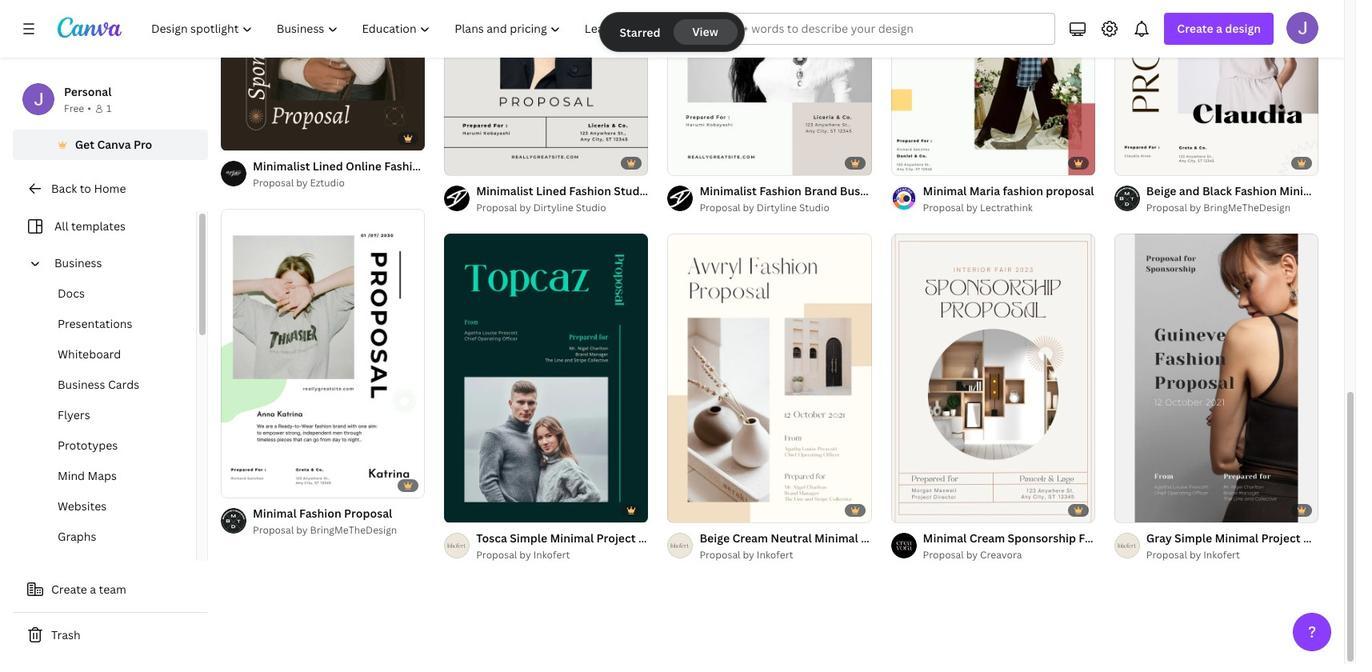 Task type: locate. For each thing, give the bounding box(es) containing it.
1 horizontal spatial proposal by bringmethedesign link
[[1147, 200, 1319, 216]]

minimalist lined fashion studio proposal image
[[444, 0, 649, 175]]

2 simple from the left
[[1175, 531, 1213, 546]]

lined inside minimalist lined online fashion brand business proposal proposal by eztudio
[[313, 159, 343, 174]]

1 horizontal spatial minimalist
[[476, 183, 534, 199]]

1 horizontal spatial dirtyline
[[757, 201, 797, 215]]

personal
[[64, 84, 112, 99]]

canva
[[97, 137, 131, 152]]

proposal
[[1047, 183, 1095, 199]]

1 horizontal spatial lined
[[536, 183, 567, 199]]

0 vertical spatial bringmethedesign
[[1204, 201, 1291, 215]]

0 vertical spatial a
[[1217, 21, 1223, 36]]

dirtyline inside minimalist lined fashion studio proposal proposal by dirtyline studio
[[534, 201, 574, 215]]

2 horizontal spatial minimalist
[[700, 183, 757, 199]]

by inside the minimalist fashion brand business proposal proposal by dirtyline studio
[[743, 201, 755, 215]]

3 proposal by inkofert link from the left
[[1147, 548, 1319, 564]]

free
[[64, 102, 84, 115]]

by down maria
[[967, 201, 978, 215]]

1 horizontal spatial 5
[[920, 504, 926, 516]]

create for create a team
[[51, 582, 87, 597]]

1 horizontal spatial 1 of 5
[[903, 504, 926, 516]]

proposal by inkofert link for gray
[[1147, 548, 1319, 564]]

bringmethedesign down minimal fashion proposal link
[[310, 524, 397, 537]]

beige left and in the top right of the page
[[1147, 183, 1177, 199]]

1 vertical spatial 5
[[920, 504, 926, 516]]

None search field
[[682, 13, 1056, 45]]

create left design
[[1178, 21, 1214, 36]]

minimalist for minimalist fashion brand business proposal
[[700, 183, 757, 199]]

cream inside beige cream neutral minimal project proposal proposal by inkofert
[[733, 531, 769, 546]]

create inside dropdown button
[[1178, 21, 1214, 36]]

1 vertical spatial 1 of 5 link
[[892, 234, 1096, 523]]

by down minimal fashion proposal link
[[296, 524, 308, 537]]

a
[[1217, 21, 1223, 36], [90, 582, 96, 597]]

1 horizontal spatial a
[[1217, 21, 1223, 36]]

1 vertical spatial beige
[[700, 531, 730, 546]]

3 project from the left
[[1262, 531, 1301, 546]]

inkofert inside beige cream neutral minimal project proposal proposal by inkofert
[[757, 548, 794, 562]]

0 vertical spatial create
[[1178, 21, 1214, 36]]

inkofert
[[534, 548, 570, 562], [757, 548, 794, 562], [1204, 548, 1241, 562]]

1 project from the left
[[597, 531, 636, 546]]

a inside dropdown button
[[1217, 21, 1223, 36]]

cream for minimal
[[970, 531, 1006, 546]]

bringmethedesign
[[1204, 201, 1291, 215], [310, 524, 397, 537]]

proposal by inkofert link
[[476, 548, 649, 564], [700, 548, 872, 564], [1147, 548, 1319, 564]]

lined
[[313, 159, 343, 174], [536, 183, 567, 199]]

minimalist inside minimalist lined fashion studio proposal proposal by dirtyline studio
[[476, 183, 534, 199]]

of for minimal cream sponsorship fair printable proposal
[[909, 504, 918, 516]]

top level navigation element
[[141, 13, 643, 45]]

0 horizontal spatial brand
[[429, 159, 462, 174]]

1 for minimal cream sponsorship fair printable proposal
[[903, 504, 907, 516]]

dirtyline inside the minimalist fashion brand business proposal proposal by dirtyline studio
[[757, 201, 797, 215]]

minimalist fashion brand business proposal link
[[700, 183, 940, 200]]

trash
[[51, 628, 81, 643]]

home
[[94, 181, 126, 196]]

0 vertical spatial brand
[[429, 159, 462, 174]]

minimalist lined online fashion brand business proposal image
[[221, 0, 425, 151]]

0 vertical spatial 1 of 5
[[232, 132, 255, 144]]

cards
[[108, 377, 139, 392]]

1 vertical spatial lined
[[536, 183, 567, 199]]

6 for beige cream neutral minimal project proposal
[[697, 504, 703, 516]]

1 for beige and black fashion minimal propo
[[1126, 156, 1131, 168]]

1 vertical spatial a
[[90, 582, 96, 597]]

1 of 6
[[679, 156, 703, 168], [903, 156, 926, 168], [1126, 156, 1150, 168], [232, 480, 256, 492], [679, 504, 703, 516], [1126, 504, 1150, 516], [456, 504, 479, 516]]

proposal by inkofert link for tosca
[[476, 548, 649, 564]]

1 of 6 link
[[668, 0, 872, 175], [892, 0, 1096, 175], [1115, 0, 1319, 175], [221, 209, 425, 499], [444, 234, 649, 524], [668, 234, 872, 523], [1115, 234, 1319, 523]]

inkofert for tosca
[[534, 548, 570, 562]]

of for tosca simple minimal project proposal
[[462, 504, 471, 516]]

1 of 5 for minimalist
[[232, 132, 255, 144]]

3 inkofert from the left
[[1204, 548, 1241, 562]]

1 of 5 link for lined
[[221, 0, 425, 151]]

minimal fashion proposal image
[[221, 209, 425, 498]]

of for minimal fashion proposal
[[239, 480, 248, 492]]

2 proposal by inkofert link from the left
[[700, 548, 872, 564]]

minimalist lined fashion studio proposal link
[[476, 183, 701, 200]]

cream up creavora
[[970, 531, 1006, 546]]

simple for gray
[[1175, 531, 1213, 546]]

fashion inside beige and black fashion minimal propo proposal by bringmethedesign
[[1236, 183, 1278, 199]]

minimal inside gray simple minimal project proposal proposal by inkofert
[[1216, 531, 1259, 546]]

1 of 5
[[232, 132, 255, 144], [903, 504, 926, 516]]

brand inside minimalist lined online fashion brand business proposal proposal by eztudio
[[429, 159, 462, 174]]

cream inside minimal cream sponsorship fair printable proposal proposal by creavora
[[970, 531, 1006, 546]]

by down beige cream neutral minimal project proposal "link"
[[743, 548, 755, 562]]

project for tosca simple minimal project proposal
[[597, 531, 636, 546]]

1 of 6 link for minimalist fashion brand business proposal
[[668, 0, 872, 175]]

starred
[[620, 24, 661, 40]]

project
[[597, 531, 636, 546], [862, 531, 901, 546], [1262, 531, 1301, 546]]

beige inside beige and black fashion minimal propo proposal by bringmethedesign
[[1147, 183, 1177, 199]]

0 horizontal spatial 1 of 5
[[232, 132, 255, 144]]

whiteboard link
[[26, 339, 196, 370]]

create inside button
[[51, 582, 87, 597]]

minimalist fashion brand business proposal image
[[668, 0, 872, 175]]

get canva pro
[[75, 137, 152, 152]]

proposal by bringmethedesign link
[[1147, 200, 1319, 216], [253, 523, 397, 539]]

by down minimalist fashion brand business proposal link in the right top of the page
[[743, 201, 755, 215]]

0 horizontal spatial 1 of 5 link
[[221, 0, 425, 151]]

maria
[[970, 183, 1001, 199]]

2 cream from the left
[[970, 531, 1006, 546]]

1 of 6 for tosca simple minimal project proposal
[[456, 504, 479, 516]]

minimalist inside minimalist lined online fashion brand business proposal proposal by eztudio
[[253, 159, 310, 174]]

0 horizontal spatial beige
[[700, 531, 730, 546]]

0 horizontal spatial simple
[[510, 531, 548, 546]]

1 of 6 for beige cream neutral minimal project proposal
[[679, 504, 703, 516]]

studio inside the minimalist fashion brand business proposal proposal by dirtyline studio
[[800, 201, 830, 215]]

project inside beige cream neutral minimal project proposal proposal by inkofert
[[862, 531, 901, 546]]

2 dirtyline from the left
[[757, 201, 797, 215]]

simple inside tosca simple minimal project proposal proposal by inkofert
[[510, 531, 548, 546]]

studio
[[614, 183, 650, 199], [576, 201, 607, 215], [800, 201, 830, 215]]

inkofert inside gray simple minimal project proposal proposal by inkofert
[[1204, 548, 1241, 562]]

proposal by inkofert link down tosca
[[476, 548, 649, 564]]

1 horizontal spatial inkofert
[[757, 548, 794, 562]]

1 of 6 link for minimal maria fashion proposal
[[892, 0, 1096, 175]]

business cards
[[58, 377, 139, 392]]

by inside minimalist lined online fashion brand business proposal proposal by eztudio
[[296, 176, 308, 190]]

1 of 6 link for beige and black fashion minimal propo
[[1115, 0, 1319, 175]]

minimal
[[924, 183, 967, 199], [1280, 183, 1324, 199], [253, 506, 297, 521], [550, 531, 594, 546], [815, 531, 859, 546], [924, 531, 967, 546], [1216, 531, 1259, 546]]

0 horizontal spatial project
[[597, 531, 636, 546]]

neutral
[[771, 531, 812, 546]]

get
[[75, 137, 95, 152]]

by inside tosca simple minimal project proposal proposal by inkofert
[[520, 548, 531, 562]]

0 horizontal spatial proposal by inkofert link
[[476, 548, 649, 564]]

simple for tosca
[[510, 531, 548, 546]]

by down the gray simple minimal project proposal link
[[1190, 548, 1202, 562]]

business
[[465, 159, 513, 174], [840, 183, 889, 199], [54, 255, 102, 271], [58, 377, 105, 392]]

business inside 'link'
[[54, 255, 102, 271]]

beige inside beige cream neutral minimal project proposal proposal by inkofert
[[700, 531, 730, 546]]

project inside tosca simple minimal project proposal proposal by inkofert
[[597, 531, 636, 546]]

by down and in the top right of the page
[[1190, 201, 1202, 215]]

1 of 5 link
[[221, 0, 425, 151], [892, 234, 1096, 523]]

team
[[99, 582, 126, 597]]

tosca simple minimal project proposal link
[[476, 530, 687, 548]]

inkofert for gray
[[1204, 548, 1241, 562]]

simple right tosca
[[510, 531, 548, 546]]

2 horizontal spatial proposal by inkofert link
[[1147, 548, 1319, 564]]

0 horizontal spatial bringmethedesign
[[310, 524, 397, 537]]

minimalist for minimalist lined fashion studio proposal
[[476, 183, 534, 199]]

0 horizontal spatial proposal by bringmethedesign link
[[253, 523, 397, 539]]

by inside beige and black fashion minimal propo proposal by bringmethedesign
[[1190, 201, 1202, 215]]

create
[[1178, 21, 1214, 36], [51, 582, 87, 597]]

1 vertical spatial bringmethedesign
[[310, 524, 397, 537]]

proposal by inkofert link down the gray
[[1147, 548, 1319, 564]]

1 horizontal spatial proposal by inkofert link
[[700, 548, 872, 564]]

1 simple from the left
[[510, 531, 548, 546]]

2 inkofert from the left
[[757, 548, 794, 562]]

beige left neutral
[[700, 531, 730, 546]]

eztudio
[[310, 176, 345, 190]]

of for minimalist lined online fashion brand business proposal
[[239, 132, 248, 144]]

simple right the gray
[[1175, 531, 1213, 546]]

0 horizontal spatial dirtyline
[[534, 201, 574, 215]]

a left team
[[90, 582, 96, 597]]

0 horizontal spatial a
[[90, 582, 96, 597]]

1 proposal by inkofert link from the left
[[476, 548, 649, 564]]

dirtyline down the minimalist lined fashion studio proposal link
[[534, 201, 574, 215]]

inkofert down tosca simple minimal project proposal link
[[534, 548, 570, 562]]

by inside minimal maria fashion proposal proposal by lectrathink
[[967, 201, 978, 215]]

1 vertical spatial 1 of 5
[[903, 504, 926, 516]]

sponsorship
[[1008, 531, 1077, 546]]

beige cream neutral minimal project proposal proposal by inkofert
[[700, 531, 952, 562]]

6 for minimal fashion proposal
[[250, 480, 256, 492]]

by inside minimalist lined fashion studio proposal proposal by dirtyline studio
[[520, 201, 531, 215]]

1 vertical spatial brand
[[805, 183, 838, 199]]

0 horizontal spatial studio
[[576, 201, 607, 215]]

0 horizontal spatial create
[[51, 582, 87, 597]]

inkofert down the gray simple minimal project proposal link
[[1204, 548, 1241, 562]]

simple
[[510, 531, 548, 546], [1175, 531, 1213, 546]]

create left team
[[51, 582, 87, 597]]

1 of 6 for gray simple minimal project proposal
[[1126, 504, 1150, 516]]

0 vertical spatial 5
[[250, 132, 255, 144]]

project inside gray simple minimal project proposal proposal by inkofert
[[1262, 531, 1301, 546]]

1 horizontal spatial brand
[[805, 183, 838, 199]]

fashion
[[1003, 183, 1044, 199]]

cream left neutral
[[733, 531, 769, 546]]

1 for tosca simple minimal project proposal
[[456, 504, 460, 516]]

1 dirtyline from the left
[[534, 201, 574, 215]]

0 horizontal spatial inkofert
[[534, 548, 570, 562]]

5
[[250, 132, 255, 144], [920, 504, 926, 516]]

free •
[[64, 102, 91, 115]]

create a team button
[[13, 574, 208, 606]]

simple inside gray simple minimal project proposal proposal by inkofert
[[1175, 531, 1213, 546]]

websites
[[58, 499, 107, 514]]

proposal by inkofert link down neutral
[[700, 548, 872, 564]]

1 of 6 for minimal maria fashion proposal
[[903, 156, 926, 168]]

2 project from the left
[[862, 531, 901, 546]]

cream
[[733, 531, 769, 546], [970, 531, 1006, 546]]

1 vertical spatial proposal by bringmethedesign link
[[253, 523, 397, 539]]

1 horizontal spatial cream
[[970, 531, 1006, 546]]

by left the eztudio
[[296, 176, 308, 190]]

0 vertical spatial proposal by bringmethedesign link
[[1147, 200, 1319, 216]]

business link
[[48, 248, 187, 279]]

beige
[[1147, 183, 1177, 199], [700, 531, 730, 546]]

1 inkofert from the left
[[534, 548, 570, 562]]

proposal by bringmethedesign link for black
[[1147, 200, 1319, 216]]

minimalist inside the minimalist fashion brand business proposal proposal by dirtyline studio
[[700, 183, 757, 199]]

1 of 6 link for gray simple minimal project proposal
[[1115, 234, 1319, 523]]

1 horizontal spatial bringmethedesign
[[1204, 201, 1291, 215]]

dirtyline
[[534, 201, 574, 215], [757, 201, 797, 215]]

0 vertical spatial lined
[[313, 159, 343, 174]]

status
[[601, 13, 744, 51]]

of
[[239, 132, 248, 144], [686, 156, 695, 168], [909, 156, 918, 168], [1133, 156, 1142, 168], [239, 480, 248, 492], [686, 504, 695, 516], [909, 504, 918, 516], [1133, 504, 1142, 516], [462, 504, 471, 516]]

0 vertical spatial beige
[[1147, 183, 1177, 199]]

1 horizontal spatial simple
[[1175, 531, 1213, 546]]

1 horizontal spatial 1 of 5 link
[[892, 234, 1096, 523]]

flyers
[[58, 407, 90, 423]]

1 horizontal spatial beige
[[1147, 183, 1177, 199]]

minimal inside tosca simple minimal project proposal proposal by inkofert
[[550, 531, 594, 546]]

gray simple minimal project proposal proposal by inkofert
[[1147, 531, 1352, 562]]

lined for fashion
[[536, 183, 567, 199]]

beige and black fashion minimal propo link
[[1147, 183, 1357, 200]]

by left creavora
[[967, 548, 978, 562]]

get canva pro button
[[13, 130, 208, 160]]

lined inside minimalist lined fashion studio proposal proposal by dirtyline studio
[[536, 183, 567, 199]]

bringmethedesign down the beige and black fashion minimal propo link at the right of the page
[[1204, 201, 1291, 215]]

by down the minimalist lined fashion studio proposal link
[[520, 201, 531, 215]]

0 horizontal spatial cream
[[733, 531, 769, 546]]

gray
[[1147, 531, 1173, 546]]

6
[[697, 156, 703, 168], [920, 156, 926, 168], [1144, 156, 1150, 168], [250, 480, 256, 492], [697, 504, 703, 516], [1144, 504, 1150, 516], [473, 504, 479, 516]]

by inside gray simple minimal project proposal proposal by inkofert
[[1190, 548, 1202, 562]]

1 of 6 link for tosca simple minimal project proposal
[[444, 234, 649, 524]]

1 vertical spatial create
[[51, 582, 87, 597]]

a left design
[[1217, 21, 1223, 36]]

brand
[[429, 159, 462, 174], [805, 183, 838, 199]]

back
[[51, 181, 77, 196]]

proposal
[[516, 159, 564, 174], [253, 176, 294, 190], [653, 183, 701, 199], [891, 183, 940, 199], [476, 201, 517, 215], [700, 201, 741, 215], [924, 201, 965, 215], [1147, 201, 1188, 215], [344, 506, 393, 521], [253, 524, 294, 537], [639, 531, 687, 546], [903, 531, 952, 546], [1155, 531, 1203, 546], [1304, 531, 1352, 546], [476, 548, 517, 562], [700, 548, 741, 562], [924, 548, 965, 562], [1147, 548, 1188, 562]]

1 of 6 for beige and black fashion minimal propo
[[1126, 156, 1150, 168]]

a inside button
[[90, 582, 96, 597]]

0 horizontal spatial minimalist
[[253, 159, 310, 174]]

beige for beige cream neutral minimal project proposal
[[700, 531, 730, 546]]

by
[[296, 176, 308, 190], [520, 201, 531, 215], [743, 201, 755, 215], [967, 201, 978, 215], [1190, 201, 1202, 215], [296, 524, 308, 537], [520, 548, 531, 562], [743, 548, 755, 562], [967, 548, 978, 562], [1190, 548, 1202, 562]]

inkofert inside tosca simple minimal project proposal proposal by inkofert
[[534, 548, 570, 562]]

2 horizontal spatial inkofert
[[1204, 548, 1241, 562]]

2 horizontal spatial studio
[[800, 201, 830, 215]]

0 horizontal spatial 5
[[250, 132, 255, 144]]

status containing view
[[601, 13, 744, 51]]

minimalist lined online fashion brand business proposal link
[[253, 158, 564, 175]]

inkofert down neutral
[[757, 548, 794, 562]]

0 horizontal spatial lined
[[313, 159, 343, 174]]

by down tosca simple minimal project proposal link
[[520, 548, 531, 562]]

create a design
[[1178, 21, 1262, 36]]

by inside minimal cream sponsorship fair printable proposal proposal by creavora
[[967, 548, 978, 562]]

0 vertical spatial 1 of 5 link
[[221, 0, 425, 151]]

minimalist for minimalist lined online fashion brand business proposal
[[253, 159, 310, 174]]

1 horizontal spatial create
[[1178, 21, 1214, 36]]

1 of 5 link for cream
[[892, 234, 1096, 523]]

1 cream from the left
[[733, 531, 769, 546]]

minimal inside beige cream neutral minimal project proposal proposal by inkofert
[[815, 531, 859, 546]]

by inside minimal fashion proposal proposal by bringmethedesign
[[296, 524, 308, 537]]

2 horizontal spatial project
[[1262, 531, 1301, 546]]

1 horizontal spatial project
[[862, 531, 901, 546]]

graphs
[[58, 529, 96, 544]]

of for minimalist fashion brand business proposal
[[686, 156, 695, 168]]

proposal by bringmethedesign link for proposal
[[253, 523, 397, 539]]

minimalist
[[253, 159, 310, 174], [476, 183, 534, 199], [700, 183, 757, 199]]

fashion
[[385, 159, 427, 174], [569, 183, 612, 199], [760, 183, 802, 199], [1236, 183, 1278, 199], [299, 506, 342, 521]]

1 for minimalist fashion brand business proposal
[[679, 156, 684, 168]]

dirtyline down minimalist fashion brand business proposal link in the right top of the page
[[757, 201, 797, 215]]



Task type: vqa. For each thing, say whether or not it's contained in the screenshot.
Elements button
no



Task type: describe. For each thing, give the bounding box(es) containing it.
minimal maria fashion proposal link
[[924, 183, 1095, 200]]

tosca
[[476, 531, 507, 546]]

tosca simple minimal project proposal image
[[444, 234, 649, 523]]

1 for minimal maria fashion proposal
[[903, 156, 907, 168]]

pro
[[134, 137, 152, 152]]

proposal by inkofert link for beige
[[700, 548, 872, 564]]

black
[[1203, 183, 1233, 199]]

templates
[[71, 219, 126, 234]]

1 horizontal spatial studio
[[614, 183, 650, 199]]

all templates link
[[22, 211, 187, 242]]

minimal fashion proposal proposal by bringmethedesign
[[253, 506, 397, 537]]

bringmethedesign inside minimal fashion proposal proposal by bringmethedesign
[[310, 524, 397, 537]]

1 for minimal fashion proposal
[[232, 480, 237, 492]]

minimal maria fashion proposal proposal by lectrathink
[[924, 183, 1095, 215]]

gray simple minimal project proposal image
[[1115, 234, 1319, 523]]

business cards link
[[26, 370, 196, 400]]

view
[[693, 24, 719, 39]]

1 of 6 for minimal fashion proposal
[[232, 480, 256, 492]]

1 of 6 for minimalist fashion brand business proposal
[[679, 156, 703, 168]]

by inside beige cream neutral minimal project proposal proposal by inkofert
[[743, 548, 755, 562]]

prototypes
[[58, 438, 118, 453]]

a for team
[[90, 582, 96, 597]]

1 for beige cream neutral minimal project proposal
[[679, 504, 684, 516]]

proposal by creavora link
[[924, 548, 1096, 564]]

1 of 5 for minimal
[[903, 504, 926, 516]]

minimal cream sponsorship fair printable proposal link
[[924, 530, 1203, 548]]

bringmethedesign inside beige and black fashion minimal propo proposal by bringmethedesign
[[1204, 201, 1291, 215]]

proposal by lectrathink link
[[924, 200, 1095, 216]]

all
[[54, 219, 68, 234]]

mind
[[58, 468, 85, 484]]

a for design
[[1217, 21, 1223, 36]]

minimal inside minimal fashion proposal proposal by bringmethedesign
[[253, 506, 297, 521]]

prototypes link
[[26, 431, 196, 461]]

minimal inside minimal cream sponsorship fair printable proposal proposal by creavora
[[924, 531, 967, 546]]

of for gray simple minimal project proposal
[[1133, 504, 1142, 516]]

6 for tosca simple minimal project proposal
[[473, 504, 479, 516]]

to
[[80, 181, 91, 196]]

design
[[1226, 21, 1262, 36]]

propo
[[1327, 183, 1357, 199]]

1 of 6 link for beige cream neutral minimal project proposal
[[668, 234, 872, 523]]

fair
[[1079, 531, 1100, 546]]

of for beige and black fashion minimal propo
[[1133, 156, 1142, 168]]

printable
[[1102, 531, 1153, 546]]

5 for minimalist
[[250, 132, 255, 144]]

maps
[[88, 468, 117, 484]]

docs
[[58, 286, 85, 301]]

proposal inside beige and black fashion minimal propo proposal by bringmethedesign
[[1147, 201, 1188, 215]]

•
[[87, 102, 91, 115]]

project for gray simple minimal project proposal
[[1262, 531, 1301, 546]]

business inside the minimalist fashion brand business proposal proposal by dirtyline studio
[[840, 183, 889, 199]]

presentations link
[[26, 309, 196, 339]]

minimal cream sponsorship fair printable proposal proposal by creavora
[[924, 531, 1203, 562]]

docs link
[[26, 279, 196, 309]]

minimal fashion proposal link
[[253, 505, 397, 523]]

beige cream neutral minimal project proposal image
[[668, 234, 872, 523]]

tosca simple minimal project proposal proposal by inkofert
[[476, 531, 687, 562]]

creavora
[[981, 548, 1023, 562]]

create a design button
[[1165, 13, 1275, 45]]

view button
[[674, 19, 738, 45]]

1 of 6 link for minimal fashion proposal
[[221, 209, 425, 499]]

proposal by eztudio link
[[253, 175, 425, 191]]

6 for minimalist fashion brand business proposal
[[697, 156, 703, 168]]

6 for gray simple minimal project proposal
[[1144, 504, 1150, 516]]

minimal cream sponsorship fair printable proposal image
[[892, 234, 1096, 523]]

beige for beige and black fashion minimal propo
[[1147, 183, 1177, 199]]

lined for online
[[313, 159, 343, 174]]

websites link
[[26, 492, 196, 522]]

6 for minimal maria fashion proposal
[[920, 156, 926, 168]]

1 for gray simple minimal project proposal
[[1126, 504, 1131, 516]]

fashion inside minimalist lined online fashion brand business proposal proposal by eztudio
[[385, 159, 427, 174]]

online
[[346, 159, 382, 174]]

proposal inside minimal maria fashion proposal proposal by lectrathink
[[924, 201, 965, 215]]

studio for minimalist fashion brand business proposal
[[800, 201, 830, 215]]

fashion inside minimalist lined fashion studio proposal proposal by dirtyline studio
[[569, 183, 612, 199]]

mind maps link
[[26, 461, 196, 492]]

beige cream neutral minimal project proposal link
[[700, 530, 952, 548]]

all templates
[[54, 219, 126, 234]]

graphs link
[[26, 522, 196, 552]]

fashion inside the minimalist fashion brand business proposal proposal by dirtyline studio
[[760, 183, 802, 199]]

create a team
[[51, 582, 126, 597]]

flyers link
[[26, 400, 196, 431]]

fashion inside minimal fashion proposal proposal by bringmethedesign
[[299, 506, 342, 521]]

business inside minimalist lined online fashion brand business proposal proposal by eztudio
[[465, 159, 513, 174]]

brand inside the minimalist fashion brand business proposal proposal by dirtyline studio
[[805, 183, 838, 199]]

cream for beige
[[733, 531, 769, 546]]

minimal inside minimal maria fashion proposal proposal by lectrathink
[[924, 183, 967, 199]]

6 for beige and black fashion minimal propo
[[1144, 156, 1150, 168]]

minimalist fashion brand business proposal proposal by dirtyline studio
[[700, 183, 940, 215]]

minimalist lined online fashion brand business proposal proposal by eztudio
[[253, 159, 564, 190]]

minimal inside beige and black fashion minimal propo proposal by bringmethedesign
[[1280, 183, 1324, 199]]

back to home link
[[13, 173, 208, 205]]

minimalist lined fashion studio proposal proposal by dirtyline studio
[[476, 183, 701, 215]]

5 for minimal
[[920, 504, 926, 516]]

studio for minimalist lined fashion studio proposal
[[576, 201, 607, 215]]

whiteboard
[[58, 347, 121, 362]]

beige and black fashion minimal proposal image
[[1115, 0, 1319, 175]]

presentations
[[58, 316, 132, 331]]

minimal maria fashion proposal image
[[892, 0, 1096, 175]]

Search search field
[[714, 14, 1046, 44]]

back to home
[[51, 181, 126, 196]]

trash link
[[13, 620, 208, 652]]

of for minimal maria fashion proposal
[[909, 156, 918, 168]]

gray simple minimal project proposal link
[[1147, 530, 1352, 548]]

lectrathink
[[981, 201, 1033, 215]]

1 for minimalist lined online fashion brand business proposal
[[232, 132, 237, 144]]

dirtyline for fashion
[[757, 201, 797, 215]]

jacob simon image
[[1287, 12, 1319, 44]]

mind maps
[[58, 468, 117, 484]]

and
[[1180, 183, 1201, 199]]

dirtyline for lined
[[534, 201, 574, 215]]

beige and black fashion minimal propo proposal by bringmethedesign
[[1147, 183, 1357, 215]]

create for create a design
[[1178, 21, 1214, 36]]

of for beige cream neutral minimal project proposal
[[686, 504, 695, 516]]



